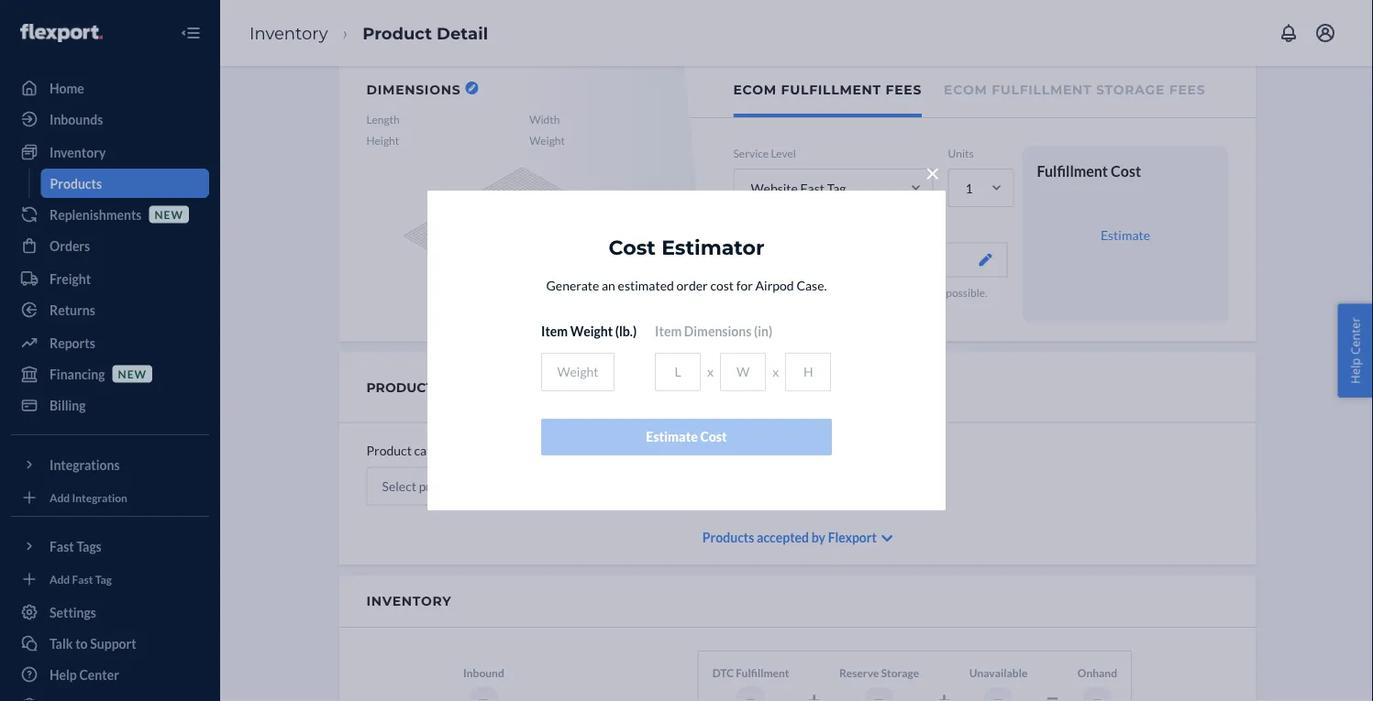 Task type: describe. For each thing, give the bounding box(es) containing it.
width
[[530, 113, 560, 126]]

ecom fulfillment fees
[[734, 82, 922, 98]]

weight inside × document
[[571, 324, 613, 340]]

1 vertical spatial ship
[[865, 301, 885, 315]]

units
[[948, 147, 974, 160]]

generate
[[546, 279, 600, 294]]

generate an estimated order cost for airpod case.
[[546, 279, 827, 294]]

service level
[[734, 147, 796, 160]]

0 vertical spatial a
[[809, 286, 815, 299]]

0 horizontal spatial inventory
[[50, 145, 106, 160]]

likely
[[734, 286, 762, 299]]

flexport logo image
[[20, 24, 103, 42]]

replenishments
[[50, 207, 142, 223]]

cost for fulfillment cost
[[1111, 162, 1142, 180]]

help center inside button
[[1347, 318, 1364, 384]]

W text field
[[720, 353, 766, 392]]

inbounds link
[[11, 105, 209, 134]]

new for financing
[[118, 367, 147, 381]]

flexport
[[749, 252, 797, 268]]

product detail link
[[363, 23, 488, 43]]

flexport recommended button
[[734, 243, 1008, 277]]

product category
[[367, 443, 464, 459]]

1 horizontal spatial inventory link
[[250, 23, 328, 43]]

estimate for estimate cost
[[646, 430, 698, 446]]

cost estimator
[[609, 235, 765, 260]]

fast
[[72, 573, 93, 586]]

product for product category
[[367, 443, 412, 459]]

cost for estimate cost
[[701, 430, 727, 446]]

0 horizontal spatial help
[[50, 668, 77, 683]]

breadcrumbs navigation
[[235, 6, 503, 60]]

× button
[[920, 154, 946, 188]]

Weight text field
[[541, 353, 615, 392]]

integration
[[72, 491, 127, 505]]

battery
[[686, 443, 727, 459]]

help inside button
[[1347, 358, 1364, 384]]

onhand
[[1078, 667, 1118, 680]]

tab list containing ecom fulfillment fees
[[690, 63, 1257, 118]]

flexport recommended
[[749, 252, 884, 268]]

category
[[438, 380, 512, 396]]

L text field
[[655, 353, 701, 392]]

settings link
[[11, 598, 209, 628]]

item for item dimensions (in)
[[655, 324, 682, 340]]

billing link
[[11, 391, 209, 420]]

H text field
[[786, 353, 832, 392]]

talk to support
[[50, 636, 136, 652]]

financing
[[50, 367, 105, 382]]

product category
[[367, 380, 512, 396]]

returns link
[[11, 295, 209, 325]]

contains
[[633, 443, 683, 459]]

add integration link
[[11, 487, 209, 509]]

0 horizontal spatial storage
[[882, 667, 920, 680]]

help center button
[[1338, 304, 1374, 398]]

estimate cost button
[[541, 419, 832, 456]]

case.
[[797, 279, 827, 294]]

talk to support button
[[11, 630, 209, 659]]

×
[[926, 158, 941, 188]]

ecom for ecom fulfillment storage fees
[[944, 82, 988, 98]]

× document
[[428, 154, 946, 511]]

unavailable
[[970, 667, 1028, 680]]

order
[[677, 279, 708, 294]]

detail
[[437, 23, 488, 43]]

item dimensions (in)
[[655, 324, 773, 340]]

products
[[50, 176, 102, 191]]

talk
[[50, 636, 73, 652]]

service
[[734, 147, 769, 160]]

cost
[[711, 279, 734, 294]]

2 fees from the left
[[1170, 82, 1206, 98]]

product detail
[[363, 23, 488, 43]]

box.
[[906, 301, 926, 315]]

1 vertical spatial inventory link
[[11, 138, 209, 167]]

freight link
[[11, 264, 209, 294]]

reports link
[[11, 329, 209, 358]]

category
[[414, 443, 464, 459]]

reserve storage
[[840, 667, 920, 680]]

or
[[857, 286, 868, 299]]

airpod
[[756, 279, 794, 294]]

storage inside tab
[[1097, 82, 1166, 98]]

to for talk
[[75, 636, 88, 652]]

add fast tag link
[[11, 569, 209, 591]]

center inside button
[[1347, 318, 1364, 355]]

freight
[[50, 271, 91, 287]]

orders link
[[11, 231, 209, 261]]

an
[[602, 279, 616, 294]]

mailer
[[905, 286, 936, 299]]

home
[[50, 80, 84, 96]]

fulfillment for ecom fulfillment storage fees
[[992, 82, 1092, 98]]

dimensions inside × document
[[684, 324, 752, 340]]



Task type: vqa. For each thing, say whether or not it's contained in the screenshot.
2nd "Fees" from the right
yes



Task type: locate. For each thing, give the bounding box(es) containing it.
0 vertical spatial new
[[155, 208, 183, 221]]

possible.
[[946, 286, 988, 299]]

recommended
[[799, 252, 884, 268]]

item up l text box
[[655, 324, 682, 340]]

inbound
[[463, 667, 504, 680]]

1 vertical spatial center
[[79, 668, 119, 683]]

0 horizontal spatial a
[[809, 286, 815, 299]]

0 horizontal spatial ship
[[776, 286, 796, 299]]

product inside breadcrumbs navigation
[[363, 23, 432, 43]]

1 horizontal spatial storage
[[1097, 82, 1166, 98]]

1 vertical spatial product
[[367, 443, 412, 459]]

likely to ship in a polybag or bubble mailer if possible. heavier products will likely ship in a box.
[[734, 286, 988, 315]]

center
[[1347, 318, 1364, 355], [79, 668, 119, 683]]

fulfillment for ecom fulfillment fees
[[781, 82, 882, 98]]

billing
[[50, 398, 86, 413]]

help center link
[[11, 661, 209, 690]]

0 vertical spatial help center
[[1347, 318, 1364, 384]]

estimate inside button
[[646, 430, 698, 446]]

new for replenishments
[[155, 208, 183, 221]]

1 vertical spatial new
[[118, 367, 147, 381]]

dimensions up length
[[367, 82, 461, 97]]

a left box.
[[898, 301, 904, 315]]

0 horizontal spatial new
[[118, 367, 147, 381]]

1 horizontal spatial help center
[[1347, 318, 1364, 384]]

inbounds
[[50, 111, 103, 127]]

0 horizontal spatial dimensions
[[367, 82, 461, 97]]

storage
[[1097, 82, 1166, 98], [882, 667, 920, 680]]

0 vertical spatial add
[[50, 491, 70, 505]]

add left integration
[[50, 491, 70, 505]]

2 vertical spatial inventory
[[367, 594, 452, 610]]

x
[[708, 365, 714, 380], [773, 365, 779, 380]]

0 vertical spatial weight
[[530, 134, 565, 147]]

0 horizontal spatial ecom
[[734, 82, 777, 98]]

returns
[[50, 302, 95, 318]]

2 add from the top
[[50, 573, 70, 586]]

tag
[[95, 573, 112, 586]]

contains battery
[[633, 443, 727, 459]]

1 fees from the left
[[886, 82, 922, 98]]

cost inside button
[[701, 430, 727, 446]]

new down reports link
[[118, 367, 147, 381]]

0 horizontal spatial x
[[708, 365, 714, 380]]

0 vertical spatial ship
[[776, 286, 796, 299]]

product
[[367, 380, 434, 396]]

2 horizontal spatial inventory
[[367, 594, 452, 610]]

tab list
[[690, 63, 1257, 118]]

ecom up service
[[734, 82, 777, 98]]

0 vertical spatial center
[[1347, 318, 1364, 355]]

1 horizontal spatial ship
[[865, 301, 885, 315]]

(in)
[[754, 324, 773, 340]]

settings
[[50, 605, 96, 621]]

level
[[771, 147, 796, 160]]

new
[[155, 208, 183, 221], [118, 367, 147, 381]]

item up "weight" text box
[[541, 324, 568, 340]]

1 horizontal spatial estimate
[[1101, 227, 1151, 243]]

1 horizontal spatial to
[[764, 286, 774, 299]]

1 vertical spatial dimensions
[[684, 324, 752, 340]]

1 vertical spatial weight
[[571, 324, 613, 340]]

fulfillment inside ecom fulfillment storage fees tab
[[992, 82, 1092, 98]]

0 horizontal spatial inventory link
[[11, 138, 209, 167]]

to right the likely
[[764, 286, 774, 299]]

to
[[764, 286, 774, 299], [75, 636, 88, 652]]

ship down bubble at the right top of page
[[865, 301, 885, 315]]

ecom fulfillment storage fees tab
[[944, 63, 1206, 114]]

in up products
[[798, 286, 807, 299]]

1 horizontal spatial new
[[155, 208, 183, 221]]

1 horizontal spatial dimensions
[[684, 324, 752, 340]]

support
[[90, 636, 136, 652]]

estimate cost
[[646, 430, 727, 446]]

0 vertical spatial to
[[764, 286, 774, 299]]

dtc fulfillment
[[713, 667, 790, 680]]

1 vertical spatial to
[[75, 636, 88, 652]]

1 ecom from the left
[[734, 82, 777, 98]]

a
[[809, 286, 815, 299], [898, 301, 904, 315]]

in
[[798, 286, 807, 299], [887, 301, 896, 315]]

1 vertical spatial cost
[[609, 235, 656, 260]]

0 horizontal spatial cost
[[609, 235, 656, 260]]

add for add fast tag
[[50, 573, 70, 586]]

product left "detail"
[[363, 23, 432, 43]]

weight
[[530, 134, 565, 147], [571, 324, 613, 340]]

0 horizontal spatial weight
[[530, 134, 565, 147]]

products
[[774, 301, 817, 315]]

height
[[367, 134, 399, 147]]

estimate for estimate link
[[1101, 227, 1151, 243]]

(lb.)
[[616, 324, 637, 340]]

estimator
[[662, 235, 765, 260]]

1 horizontal spatial center
[[1347, 318, 1364, 355]]

reserve
[[840, 667, 879, 680]]

1 horizontal spatial in
[[887, 301, 896, 315]]

2 horizontal spatial cost
[[1111, 162, 1142, 180]]

chevron down image
[[882, 533, 893, 546]]

add integration
[[50, 491, 127, 505]]

products link
[[41, 169, 209, 198]]

1 horizontal spatial fees
[[1170, 82, 1206, 98]]

polybag
[[817, 286, 855, 299]]

0 vertical spatial inventory
[[250, 23, 328, 43]]

1 vertical spatial help
[[50, 668, 77, 683]]

0 vertical spatial inventory link
[[250, 23, 328, 43]]

cost up estimated
[[609, 235, 656, 260]]

product for product detail
[[363, 23, 432, 43]]

inventory inside breadcrumbs navigation
[[250, 23, 328, 43]]

item for item weight (lb.)
[[541, 324, 568, 340]]

will
[[819, 301, 836, 315]]

add left fast
[[50, 573, 70, 586]]

product left category
[[367, 443, 412, 459]]

0 vertical spatial in
[[798, 286, 807, 299]]

dtc
[[713, 667, 734, 680]]

1 vertical spatial in
[[887, 301, 896, 315]]

0 horizontal spatial to
[[75, 636, 88, 652]]

to for likely
[[764, 286, 774, 299]]

inventory link
[[250, 23, 328, 43], [11, 138, 209, 167]]

add fast tag
[[50, 573, 112, 586]]

1 vertical spatial a
[[898, 301, 904, 315]]

cost up estimate link
[[1111, 162, 1142, 180]]

1 horizontal spatial item
[[655, 324, 682, 340]]

ecom for ecom fulfillment fees
[[734, 82, 777, 98]]

item weight (lb.)
[[541, 324, 637, 340]]

0 horizontal spatial fees
[[886, 82, 922, 98]]

0 horizontal spatial center
[[79, 668, 119, 683]]

1 horizontal spatial cost
[[701, 430, 727, 446]]

1 vertical spatial estimate
[[646, 430, 698, 446]]

1 horizontal spatial ecom
[[944, 82, 988, 98]]

weight left (lb.)
[[571, 324, 613, 340]]

in down bubble at the right top of page
[[887, 301, 896, 315]]

x left w text field at the right of the page
[[708, 365, 714, 380]]

1 vertical spatial inventory
[[50, 145, 106, 160]]

inventory
[[250, 23, 328, 43], [50, 145, 106, 160], [367, 594, 452, 610]]

1 horizontal spatial weight
[[571, 324, 613, 340]]

for
[[737, 279, 753, 294]]

ecom fulfillment fees tab
[[734, 63, 922, 117]]

0 vertical spatial cost
[[1111, 162, 1142, 180]]

home link
[[11, 73, 209, 103]]

1 horizontal spatial a
[[898, 301, 904, 315]]

add
[[50, 491, 70, 505], [50, 573, 70, 586]]

1 add from the top
[[50, 491, 70, 505]]

0 horizontal spatial estimate
[[646, 430, 698, 446]]

dimensions down heavier
[[684, 324, 752, 340]]

close navigation image
[[180, 22, 202, 44]]

ship
[[776, 286, 796, 299], [865, 301, 885, 315]]

fulfillment cost
[[1037, 162, 1142, 180]]

0 horizontal spatial item
[[541, 324, 568, 340]]

x left h text field
[[773, 365, 779, 380]]

ecom
[[734, 82, 777, 98], [944, 82, 988, 98]]

estimated
[[618, 279, 674, 294]]

1 vertical spatial storage
[[882, 667, 920, 680]]

ecom fulfillment storage fees
[[944, 82, 1206, 98]]

reports
[[50, 335, 95, 351]]

heavier
[[734, 301, 772, 315]]

to inside button
[[75, 636, 88, 652]]

storage right reserve
[[882, 667, 920, 680]]

0 vertical spatial storage
[[1097, 82, 1166, 98]]

bubble
[[870, 286, 903, 299]]

length
[[367, 113, 400, 126]]

0 vertical spatial dimensions
[[367, 82, 461, 97]]

1 vertical spatial add
[[50, 573, 70, 586]]

to inside likely to ship in a polybag or bubble mailer if possible. heavier products will likely ship in a box.
[[764, 286, 774, 299]]

0 horizontal spatial in
[[798, 286, 807, 299]]

2 x from the left
[[773, 365, 779, 380]]

likely
[[838, 301, 863, 315]]

0 vertical spatial product
[[363, 23, 432, 43]]

2 vertical spatial cost
[[701, 430, 727, 446]]

0 vertical spatial estimate
[[1101, 227, 1151, 243]]

add for add integration
[[50, 491, 70, 505]]

1 horizontal spatial x
[[773, 365, 779, 380]]

ecom up "units"
[[944, 82, 988, 98]]

1 vertical spatial help center
[[50, 668, 119, 683]]

1 item from the left
[[541, 324, 568, 340]]

estimate link
[[1101, 227, 1151, 243]]

if
[[938, 286, 944, 299]]

item
[[541, 324, 568, 340], [655, 324, 682, 340]]

1 x from the left
[[708, 365, 714, 380]]

a up products
[[809, 286, 815, 299]]

0 horizontal spatial help center
[[50, 668, 119, 683]]

2 item from the left
[[655, 324, 682, 340]]

pen image
[[980, 254, 992, 266]]

product
[[363, 23, 432, 43], [367, 443, 412, 459]]

cost
[[1111, 162, 1142, 180], [609, 235, 656, 260], [701, 430, 727, 446]]

0 vertical spatial help
[[1347, 358, 1364, 384]]

to right talk
[[75, 636, 88, 652]]

cost right contains
[[701, 430, 727, 446]]

1 horizontal spatial help
[[1347, 358, 1364, 384]]

fulfillment inside ecom fulfillment fees tab
[[781, 82, 882, 98]]

weight down width
[[530, 134, 565, 147]]

pencil alt image
[[468, 84, 476, 92]]

storage up fulfillment cost
[[1097, 82, 1166, 98]]

ship up products
[[776, 286, 796, 299]]

orders
[[50, 238, 90, 254]]

dimensions
[[367, 82, 461, 97], [684, 324, 752, 340]]

new down products link
[[155, 208, 183, 221]]

fulfillment for dtc fulfillment
[[736, 667, 790, 680]]

1 horizontal spatial inventory
[[250, 23, 328, 43]]

fees
[[886, 82, 922, 98], [1170, 82, 1206, 98]]

2 ecom from the left
[[944, 82, 988, 98]]



